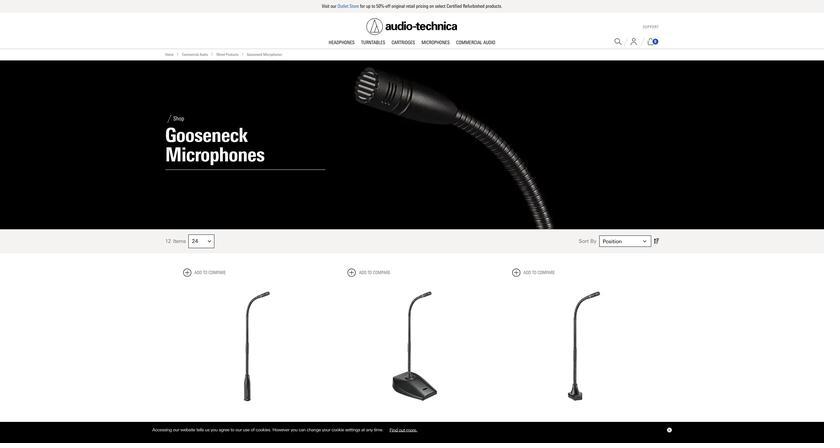 Task type: describe. For each thing, give the bounding box(es) containing it.
view product link for the es925/fm5 "image"
[[547, 417, 607, 431]]

certified
[[447, 3, 462, 9]]

audio for bottommost commercial audio link
[[200, 52, 208, 57]]

50%-
[[376, 3, 386, 9]]

set descending direction image
[[654, 237, 659, 245]]

microphones for the bottom divider line icon
[[165, 143, 265, 166]]

view product link for es925/ds5 image
[[382, 417, 442, 431]]

microphones for breadcrumbs image
[[263, 52, 282, 57]]

add to compare button for es925/xlr image
[[183, 269, 226, 277]]

on
[[430, 3, 434, 9]]

visit our outlet store for up to 50%-off original retail pricing on select certified refurbished products.
[[322, 3, 502, 9]]

add for es925/xlr image
[[194, 270, 202, 275]]

to for the es925/fm5 "image"
[[532, 270, 537, 275]]

pricing
[[416, 3, 429, 9]]

use
[[243, 427, 250, 433]]

es925/fm5 image
[[512, 282, 641, 411]]

add to compare for the es925/fm5 "image"
[[524, 270, 555, 275]]

headphones link
[[326, 39, 358, 46]]

sort by
[[579, 238, 597, 244]]

cartridges
[[392, 39, 415, 45]]

gooseneck microphones for breadcrumbs image
[[247, 52, 282, 57]]

compare for the es925/fm5 "image"
[[538, 270, 555, 275]]

original
[[392, 3, 405, 9]]

support link
[[643, 25, 659, 29]]

retail
[[406, 3, 415, 9]]

your
[[322, 427, 331, 433]]

breadcrumbs image for commercial audio
[[176, 52, 179, 56]]

find out more. link
[[385, 425, 422, 435]]

2 you from the left
[[291, 427, 298, 433]]

gooseneck for the bottom divider line icon
[[165, 123, 248, 147]]

up
[[366, 3, 371, 9]]

cookie
[[332, 427, 344, 433]]

wired products link
[[217, 52, 238, 58]]

wired
[[217, 52, 225, 57]]

visit
[[322, 3, 330, 9]]

for
[[360, 3, 365, 9]]

view for the es925/fm5 "image"
[[560, 421, 572, 426]]

headphones
[[329, 39, 355, 45]]

items
[[173, 238, 186, 244]]

product for view product link for es925/ds5 image
[[408, 421, 429, 426]]

settings
[[345, 427, 360, 433]]

compare for es925/ds5 image
[[373, 270, 391, 275]]

home link
[[165, 52, 174, 58]]

however
[[273, 427, 290, 433]]

tells
[[196, 427, 204, 433]]

gooseneck microphones for the bottom divider line icon
[[165, 123, 265, 166]]

cartridges link
[[389, 39, 418, 46]]

1 horizontal spatial our
[[236, 427, 242, 433]]

select
[[435, 3, 446, 9]]

to for es925/xlr image
[[203, 270, 207, 275]]

outlet store link
[[338, 3, 359, 9]]

0 link
[[647, 38, 659, 45]]

change
[[307, 427, 321, 433]]

view product for view product link for es925/ds5 image
[[395, 421, 429, 426]]

add to compare for es925/xlr image
[[194, 270, 226, 275]]

gooseneck microphones image
[[0, 60, 824, 229]]

turntables link
[[358, 39, 389, 46]]

shop
[[173, 115, 184, 122]]

0 vertical spatial commercial audio
[[456, 39, 496, 45]]

find out more.
[[390, 427, 418, 433]]

products
[[226, 52, 238, 57]]

can
[[299, 427, 306, 433]]

us
[[205, 427, 210, 433]]

12 items
[[165, 238, 186, 244]]

basket image
[[647, 38, 655, 45]]

add for es925/ds5 image
[[359, 270, 367, 275]]

0 vertical spatial microphones
[[422, 39, 450, 45]]



Task type: locate. For each thing, give the bounding box(es) containing it.
1 horizontal spatial add to compare button
[[348, 269, 391, 277]]

0 horizontal spatial add to compare button
[[183, 269, 226, 277]]

0 vertical spatial audio
[[484, 39, 496, 45]]

audio
[[484, 39, 496, 45], [200, 52, 208, 57]]

1 vertical spatial audio
[[200, 52, 208, 57]]

compare
[[209, 270, 226, 275], [373, 270, 391, 275], [538, 270, 555, 275]]

breadcrumbs image
[[176, 52, 179, 56], [211, 52, 214, 56]]

add to compare for es925/ds5 image
[[359, 270, 391, 275]]

view product
[[395, 421, 429, 426], [560, 421, 594, 426]]

support
[[643, 25, 659, 29]]

refurbished
[[463, 3, 485, 9]]

add to compare button for es925/ds5 image
[[348, 269, 391, 277]]

product
[[408, 421, 429, 426], [573, 421, 594, 426]]

1 view product link from the left
[[382, 417, 442, 431]]

our left 'use'
[[236, 427, 242, 433]]

0 vertical spatial gooseneck
[[247, 52, 262, 57]]

gooseneck down shop
[[165, 123, 248, 147]]

0 horizontal spatial view
[[395, 421, 407, 426]]

microphones
[[422, 39, 450, 45], [263, 52, 282, 57], [165, 143, 265, 166]]

0 horizontal spatial divider line image
[[165, 115, 173, 123]]

0 horizontal spatial audio
[[200, 52, 208, 57]]

add
[[194, 270, 202, 275], [359, 270, 367, 275], [524, 270, 531, 275]]

more.
[[406, 427, 418, 433]]

commercial for bottommost commercial audio link
[[182, 52, 199, 57]]

divider line image
[[624, 38, 628, 46], [165, 115, 173, 123]]

2 horizontal spatial add to compare button
[[512, 269, 555, 277]]

0 horizontal spatial view product
[[395, 421, 429, 426]]

0 horizontal spatial you
[[211, 427, 218, 433]]

1 add to compare from the left
[[194, 270, 226, 275]]

home
[[165, 52, 174, 57]]

1 you from the left
[[211, 427, 218, 433]]

1 horizontal spatial breadcrumbs image
[[211, 52, 214, 56]]

to
[[372, 3, 375, 9], [203, 270, 207, 275], [368, 270, 372, 275], [532, 270, 537, 275], [231, 427, 234, 433]]

2 horizontal spatial add to compare
[[524, 270, 555, 275]]

magnifying glass image
[[615, 38, 622, 45]]

2 product from the left
[[573, 421, 594, 426]]

product for the es925/fm5 "image"'s view product link
[[573, 421, 594, 426]]

agree
[[219, 427, 230, 433]]

0 vertical spatial divider line image
[[624, 38, 628, 46]]

breadcrumbs image left wired
[[211, 52, 214, 56]]

1 vertical spatial commercial audio
[[182, 52, 208, 57]]

products.
[[486, 3, 502, 9]]

breadcrumbs image
[[241, 52, 244, 56]]

1 product from the left
[[408, 421, 429, 426]]

2 compare from the left
[[373, 270, 391, 275]]

1 view product from the left
[[395, 421, 429, 426]]

turntables
[[361, 39, 385, 45]]

commercial
[[456, 39, 482, 45], [182, 52, 199, 57]]

0 vertical spatial commercial
[[456, 39, 482, 45]]

2 horizontal spatial compare
[[538, 270, 555, 275]]

sort
[[579, 238, 589, 244]]

off
[[386, 3, 391, 9]]

breadcrumbs image for wired products
[[211, 52, 214, 56]]

gooseneck
[[247, 52, 262, 57], [165, 123, 248, 147]]

gooseneck for breadcrumbs image
[[247, 52, 262, 57]]

our left "website"
[[173, 427, 179, 433]]

1 horizontal spatial product
[[573, 421, 594, 426]]

1 horizontal spatial add
[[359, 270, 367, 275]]

2 add from the left
[[359, 270, 367, 275]]

our right visit
[[331, 3, 337, 9]]

0 horizontal spatial commercial
[[182, 52, 199, 57]]

0 horizontal spatial view product link
[[382, 417, 442, 431]]

wired products
[[217, 52, 238, 57]]

find
[[390, 427, 398, 433]]

our for visit
[[331, 3, 337, 9]]

outlet
[[338, 3, 349, 9]]

1 compare from the left
[[209, 270, 226, 275]]

3 add to compare from the left
[[524, 270, 555, 275]]

0 horizontal spatial our
[[173, 427, 179, 433]]

1 horizontal spatial commercial audio
[[456, 39, 496, 45]]

time.
[[374, 427, 384, 433]]

1 horizontal spatial compare
[[373, 270, 391, 275]]

you
[[211, 427, 218, 433], [291, 427, 298, 433]]

view product link
[[382, 417, 442, 431], [547, 417, 607, 431]]

0 horizontal spatial add
[[194, 270, 202, 275]]

es925/ds5 image
[[348, 282, 477, 411]]

1 horizontal spatial commercial audio link
[[453, 39, 499, 46]]

breadcrumbs image right home
[[176, 52, 179, 56]]

microphones link
[[418, 39, 453, 46]]

2 add to compare from the left
[[359, 270, 391, 275]]

0 horizontal spatial commercial audio
[[182, 52, 208, 57]]

2 view from the left
[[560, 421, 572, 426]]

add for the es925/fm5 "image"
[[524, 270, 531, 275]]

1 view from the left
[[395, 421, 407, 426]]

divider line image
[[641, 38, 645, 46]]

you right us
[[211, 427, 218, 433]]

commercial audio
[[456, 39, 496, 45], [182, 52, 208, 57]]

2 horizontal spatial our
[[331, 3, 337, 9]]

1 vertical spatial commercial audio link
[[182, 52, 208, 58]]

view product for the es925/fm5 "image"'s view product link
[[560, 421, 594, 426]]

3 compare from the left
[[538, 270, 555, 275]]

compare for es925/xlr image
[[209, 270, 226, 275]]

accessing
[[152, 427, 172, 433]]

to for es925/ds5 image
[[368, 270, 372, 275]]

you left can
[[291, 427, 298, 433]]

website
[[180, 427, 195, 433]]

gooseneck microphones
[[247, 52, 282, 57], [165, 123, 265, 166]]

1 add to compare button from the left
[[183, 269, 226, 277]]

cross image
[[668, 429, 671, 432]]

commercial for the right commercial audio link
[[456, 39, 482, 45]]

12
[[165, 238, 171, 244]]

1 horizontal spatial view product link
[[547, 417, 607, 431]]

0 horizontal spatial commercial audio link
[[182, 52, 208, 58]]

1 vertical spatial gooseneck microphones
[[165, 123, 265, 166]]

0 vertical spatial commercial audio link
[[453, 39, 499, 46]]

add to compare button for the es925/fm5 "image"
[[512, 269, 555, 277]]

cookies.
[[256, 427, 271, 433]]

1 horizontal spatial view
[[560, 421, 572, 426]]

2 add to compare button from the left
[[348, 269, 391, 277]]

of
[[251, 427, 255, 433]]

es925/xlr image
[[183, 282, 312, 411]]

add to compare button
[[183, 269, 226, 277], [348, 269, 391, 277], [512, 269, 555, 277]]

0 vertical spatial gooseneck microphones
[[247, 52, 282, 57]]

our
[[331, 3, 337, 9], [173, 427, 179, 433], [236, 427, 242, 433]]

by
[[591, 238, 597, 244]]

carrat down image
[[643, 240, 647, 243]]

2 horizontal spatial add
[[524, 270, 531, 275]]

2 vertical spatial microphones
[[165, 143, 265, 166]]

out
[[399, 427, 405, 433]]

1 vertical spatial gooseneck
[[165, 123, 248, 147]]

our for accessing
[[173, 427, 179, 433]]

1 horizontal spatial view product
[[560, 421, 594, 426]]

1 breadcrumbs image from the left
[[176, 52, 179, 56]]

gooseneck right breadcrumbs image
[[247, 52, 262, 57]]

1 vertical spatial commercial
[[182, 52, 199, 57]]

commercial audio link
[[453, 39, 499, 46], [182, 52, 208, 58]]

2 breadcrumbs image from the left
[[211, 52, 214, 56]]

2 view product from the left
[[560, 421, 594, 426]]

view for es925/ds5 image
[[395, 421, 407, 426]]

accessing our website tells us you agree to our use of cookies. however you can change your cookie settings at any time.
[[152, 427, 385, 433]]

3 add from the left
[[524, 270, 531, 275]]

0
[[655, 39, 657, 44]]

1 horizontal spatial audio
[[484, 39, 496, 45]]

3 add to compare button from the left
[[512, 269, 555, 277]]

0 horizontal spatial breadcrumbs image
[[176, 52, 179, 56]]

store logo image
[[367, 18, 458, 35]]

0 horizontal spatial product
[[408, 421, 429, 426]]

add to compare
[[194, 270, 226, 275], [359, 270, 391, 275], [524, 270, 555, 275]]

view
[[395, 421, 407, 426], [560, 421, 572, 426]]

1 vertical spatial microphones
[[263, 52, 282, 57]]

carrat down image
[[208, 240, 211, 243]]

1 vertical spatial divider line image
[[165, 115, 173, 123]]

1 add from the left
[[194, 270, 202, 275]]

0 horizontal spatial compare
[[209, 270, 226, 275]]

1 horizontal spatial commercial
[[456, 39, 482, 45]]

1 horizontal spatial divider line image
[[624, 38, 628, 46]]

at
[[361, 427, 365, 433]]

any
[[366, 427, 373, 433]]

1 horizontal spatial add to compare
[[359, 270, 391, 275]]

audio for the right commercial audio link
[[484, 39, 496, 45]]

store
[[350, 3, 359, 9]]

1 horizontal spatial you
[[291, 427, 298, 433]]

0 horizontal spatial add to compare
[[194, 270, 226, 275]]

2 view product link from the left
[[547, 417, 607, 431]]



Task type: vqa. For each thing, say whether or not it's contained in the screenshot.
– 4 Band EQ's –
no



